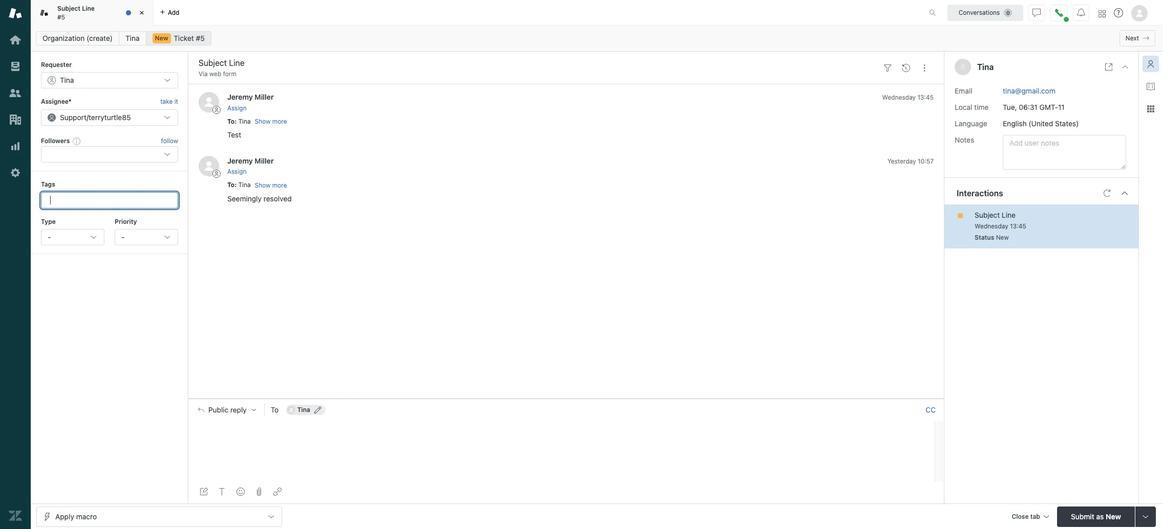 Task type: locate. For each thing, give the bounding box(es) containing it.
(united
[[1029, 119, 1053, 128]]

tina link
[[119, 31, 146, 46]]

(create)
[[87, 34, 113, 42]]

assign button up test
[[227, 104, 247, 113]]

10:57
[[918, 158, 934, 165]]

1 vertical spatial show
[[255, 182, 271, 189]]

11
[[1058, 103, 1065, 111]]

assign up the seemingly
[[227, 168, 247, 176]]

wednesday 13:45
[[882, 94, 934, 102]]

1 jeremy from the top
[[227, 93, 253, 102]]

tina
[[125, 34, 140, 42], [977, 62, 994, 72], [60, 76, 74, 85], [238, 118, 251, 125], [238, 181, 251, 189], [297, 406, 310, 414]]

: for seemingly resolved
[[235, 181, 237, 189]]

displays possible ticket submission types image
[[1142, 513, 1150, 522]]

1 horizontal spatial new
[[996, 234, 1009, 241]]

it
[[174, 98, 178, 106]]

2 assign button from the top
[[227, 168, 247, 177]]

line inside subject line #5
[[82, 5, 95, 12]]

jeremy miller assign
[[227, 93, 274, 112], [227, 157, 274, 176]]

insert emojis image
[[237, 488, 245, 497]]

tina down close icon
[[125, 34, 140, 42]]

tue, 06:31 gmt-11
[[1003, 103, 1065, 111]]

1 vertical spatial new
[[996, 234, 1009, 241]]

- button for type
[[41, 229, 104, 246]]

1 vertical spatial miller
[[255, 157, 274, 165]]

wednesday inside conversationlabel log
[[882, 94, 916, 102]]

#5 up organization
[[57, 13, 65, 21]]

2 jeremy miller link from the top
[[227, 157, 274, 165]]

to up test
[[227, 118, 235, 125]]

jeremy down test
[[227, 157, 253, 165]]

avatar image
[[199, 92, 219, 113], [199, 156, 219, 177]]

view more details image
[[1105, 63, 1113, 71]]

tab
[[1031, 513, 1040, 521]]

jeremy miller assign for test
[[227, 93, 274, 112]]

to for to
[[271, 406, 279, 415]]

via web form
[[199, 70, 237, 78]]

1 - from the left
[[48, 233, 51, 242]]

more
[[272, 118, 287, 125], [272, 182, 287, 189]]

0 vertical spatial jeremy miller assign
[[227, 93, 274, 112]]

0 vertical spatial assign
[[227, 104, 247, 112]]

more inside to : tina show more test
[[272, 118, 287, 125]]

1 avatar image from the top
[[199, 92, 219, 113]]

0 vertical spatial #5
[[57, 13, 65, 21]]

0 vertical spatial line
[[82, 5, 95, 12]]

tina@gmail.com image
[[287, 406, 295, 415]]

1 horizontal spatial -
[[121, 233, 125, 242]]

subject up organization
[[57, 5, 80, 12]]

notifications image
[[1077, 8, 1086, 17]]

1 vertical spatial jeremy miller assign
[[227, 157, 274, 176]]

customer context image
[[1147, 60, 1155, 68]]

2 more from the top
[[272, 182, 287, 189]]

#5 right ticket
[[196, 34, 205, 42]]

support
[[60, 113, 87, 122]]

1 miller from the top
[[255, 93, 274, 102]]

filter image
[[884, 64, 892, 72]]

jeremy for seemingly resolved
[[227, 157, 253, 165]]

:
[[235, 118, 237, 125], [235, 181, 237, 189]]

subject up wednesday 13:45 text field
[[975, 211, 1000, 219]]

assignee* element
[[41, 109, 178, 126]]

to : tina show more seemingly resolved
[[227, 181, 292, 203]]

1 horizontal spatial - button
[[115, 229, 178, 246]]

: up test
[[235, 118, 237, 125]]

new right as
[[1106, 513, 1121, 522]]

1 horizontal spatial line
[[1002, 211, 1016, 219]]

1 vertical spatial subject
[[975, 211, 1000, 219]]

to inside to : tina show more seemingly resolved
[[227, 181, 235, 189]]

2 : from the top
[[235, 181, 237, 189]]

1 vertical spatial jeremy miller link
[[227, 157, 274, 165]]

line for subject line wednesday 13:45 status new
[[1002, 211, 1016, 219]]

1 more from the top
[[272, 118, 287, 125]]

1 vertical spatial :
[[235, 181, 237, 189]]

1 horizontal spatial #5
[[196, 34, 205, 42]]

jeremy miller assign up to : tina show more seemingly resolved
[[227, 157, 274, 176]]

show inside to : tina show more test
[[255, 118, 271, 125]]

- down type on the left top of the page
[[48, 233, 51, 242]]

2 show more button from the top
[[255, 181, 287, 190]]

#5
[[57, 13, 65, 21], [196, 34, 205, 42]]

cc button
[[926, 406, 936, 415]]

1 jeremy miller link from the top
[[227, 93, 274, 102]]

- button
[[41, 229, 104, 246], [115, 229, 178, 246]]

13:45 inside conversationlabel log
[[918, 94, 934, 102]]

2 miller from the top
[[255, 157, 274, 165]]

main element
[[0, 0, 31, 530]]

0 vertical spatial assign button
[[227, 104, 247, 113]]

1 vertical spatial 13:45
[[1010, 223, 1027, 230]]

- button down priority
[[115, 229, 178, 246]]

subject line #5
[[57, 5, 95, 21]]

jeremy
[[227, 93, 253, 102], [227, 157, 253, 165]]

line for subject line #5
[[82, 5, 95, 12]]

wednesday
[[882, 94, 916, 102], [975, 223, 1009, 230]]

organization
[[42, 34, 85, 42]]

2 avatar image from the top
[[199, 156, 219, 177]]

0 vertical spatial more
[[272, 118, 287, 125]]

- for priority
[[121, 233, 125, 242]]

wednesday up the status
[[975, 223, 1009, 230]]

line
[[82, 5, 95, 12], [1002, 211, 1016, 219]]

0 horizontal spatial wednesday
[[882, 94, 916, 102]]

1 horizontal spatial 13:45
[[1010, 223, 1027, 230]]

new
[[155, 34, 168, 42], [996, 234, 1009, 241], [1106, 513, 1121, 522]]

1 horizontal spatial subject
[[975, 211, 1000, 219]]

form
[[223, 70, 237, 78]]

- button down type on the left top of the page
[[41, 229, 104, 246]]

0 horizontal spatial - button
[[41, 229, 104, 246]]

assign
[[227, 104, 247, 112], [227, 168, 247, 176]]

miller
[[255, 93, 274, 102], [255, 157, 274, 165]]

as
[[1096, 513, 1104, 522]]

assign button for test
[[227, 104, 247, 113]]

user image
[[960, 64, 966, 70], [961, 65, 965, 70]]

0 vertical spatial miller
[[255, 93, 274, 102]]

Yesterday 10:57 text field
[[888, 158, 934, 165]]

0 horizontal spatial line
[[82, 5, 95, 12]]

hide composer image
[[562, 395, 570, 403]]

: inside to : tina show more test
[[235, 118, 237, 125]]

yesterday 10:57
[[888, 158, 934, 165]]

1 horizontal spatial wednesday
[[975, 223, 1009, 230]]

2 - from the left
[[121, 233, 125, 242]]

seemingly
[[227, 194, 262, 203]]

zendesk image
[[9, 510, 22, 523]]

to inside to : tina show more test
[[227, 118, 235, 125]]

tab
[[31, 0, 154, 26]]

subject
[[57, 5, 80, 12], [975, 211, 1000, 219]]

0 vertical spatial 13:45
[[918, 94, 934, 102]]

0 vertical spatial jeremy
[[227, 93, 253, 102]]

show more button
[[255, 117, 287, 126], [255, 181, 287, 190]]

to up the seemingly
[[227, 181, 235, 189]]

1 vertical spatial line
[[1002, 211, 1016, 219]]

tina up test
[[238, 118, 251, 125]]

assign up test
[[227, 104, 247, 112]]

jeremy down form
[[227, 93, 253, 102]]

reporting image
[[9, 140, 22, 153]]

1 vertical spatial jeremy
[[227, 157, 253, 165]]

2 - button from the left
[[115, 229, 178, 246]]

2 vertical spatial to
[[271, 406, 279, 415]]

organizations image
[[9, 113, 22, 126]]

: for test
[[235, 118, 237, 125]]

line up the organization (create) at the top of page
[[82, 5, 95, 12]]

more for test
[[272, 118, 287, 125]]

format text image
[[218, 488, 226, 497]]

0 horizontal spatial #5
[[57, 13, 65, 21]]

public reply
[[208, 406, 247, 415]]

states)
[[1055, 119, 1079, 128]]

line inside subject line wednesday 13:45 status new
[[1002, 211, 1016, 219]]

06:31
[[1019, 103, 1038, 111]]

public
[[208, 406, 228, 415]]

assign for seemingly resolved
[[227, 168, 247, 176]]

new down wednesday 13:45 text field
[[996, 234, 1009, 241]]

1 vertical spatial #5
[[196, 34, 205, 42]]

-
[[48, 233, 51, 242], [121, 233, 125, 242]]

0 vertical spatial :
[[235, 118, 237, 125]]

show for seemingly
[[255, 182, 271, 189]]

1 vertical spatial assign
[[227, 168, 247, 176]]

1 vertical spatial more
[[272, 182, 287, 189]]

0 horizontal spatial subject
[[57, 5, 80, 12]]

show
[[255, 118, 271, 125], [255, 182, 271, 189]]

2 jeremy from the top
[[227, 157, 253, 165]]

tab containing subject line
[[31, 0, 154, 26]]

to left tina@gmail.com icon
[[271, 406, 279, 415]]

priority
[[115, 218, 137, 226]]

to
[[227, 118, 235, 125], [227, 181, 235, 189], [271, 406, 279, 415]]

: inside to : tina show more seemingly resolved
[[235, 181, 237, 189]]

1 vertical spatial avatar image
[[199, 156, 219, 177]]

tina down requester
[[60, 76, 74, 85]]

english (united states)
[[1003, 119, 1079, 128]]

show inside to : tina show more seemingly resolved
[[255, 182, 271, 189]]

miller up to : tina show more test
[[255, 93, 274, 102]]

1 show from the top
[[255, 118, 271, 125]]

avatar image for seemingly resolved
[[199, 156, 219, 177]]

1 : from the top
[[235, 118, 237, 125]]

jeremy miller link
[[227, 93, 274, 102], [227, 157, 274, 165]]

jeremy miller link down form
[[227, 93, 274, 102]]

0 vertical spatial avatar image
[[199, 92, 219, 113]]

1 vertical spatial to
[[227, 181, 235, 189]]

tina inside to : tina show more seemingly resolved
[[238, 181, 251, 189]]

1 vertical spatial assign button
[[227, 168, 247, 177]]

2 assign from the top
[[227, 168, 247, 176]]

0 vertical spatial show more button
[[255, 117, 287, 126]]

miller up to : tina show more seemingly resolved
[[255, 157, 274, 165]]

info on adding followers image
[[73, 137, 81, 145]]

0 horizontal spatial 13:45
[[918, 94, 934, 102]]

0 vertical spatial subject
[[57, 5, 80, 12]]

1 show more button from the top
[[255, 117, 287, 126]]

followers element
[[41, 147, 178, 163]]

0 vertical spatial show
[[255, 118, 271, 125]]

ticket actions image
[[921, 64, 929, 72]]

: up the seemingly
[[235, 181, 237, 189]]

line up wednesday 13:45 text field
[[1002, 211, 1016, 219]]

2 vertical spatial new
[[1106, 513, 1121, 522]]

status
[[975, 234, 994, 241]]

new left ticket
[[155, 34, 168, 42]]

Wednesday 13:45 text field
[[975, 223, 1027, 230]]

0 vertical spatial to
[[227, 118, 235, 125]]

1 - button from the left
[[41, 229, 104, 246]]

1 vertical spatial show more button
[[255, 181, 287, 190]]

0 vertical spatial wednesday
[[882, 94, 916, 102]]

- for type
[[48, 233, 51, 242]]

jeremy miller link down test
[[227, 157, 274, 165]]

add button
[[154, 0, 186, 25]]

0 vertical spatial jeremy miller link
[[227, 93, 274, 102]]

submit as new
[[1071, 513, 1121, 522]]

to for to : tina show more seemingly resolved
[[227, 181, 235, 189]]

new inside secondary element
[[155, 34, 168, 42]]

subject inside subject line #5
[[57, 5, 80, 12]]

wednesday down events icon
[[882, 94, 916, 102]]

- down priority
[[121, 233, 125, 242]]

1 vertical spatial wednesday
[[975, 223, 1009, 230]]

close
[[1012, 513, 1029, 521]]

assign button up the seemingly
[[227, 168, 247, 177]]

jeremy miller link for seemingly
[[227, 157, 274, 165]]

1 assign button from the top
[[227, 104, 247, 113]]

jeremy for test
[[227, 93, 253, 102]]

0 vertical spatial new
[[155, 34, 168, 42]]

0 horizontal spatial -
[[48, 233, 51, 242]]

2 show from the top
[[255, 182, 271, 189]]

1 assign from the top
[[227, 104, 247, 112]]

0 horizontal spatial new
[[155, 34, 168, 42]]

tina up the seemingly
[[238, 181, 251, 189]]

2 jeremy miller assign from the top
[[227, 157, 274, 176]]

close tab
[[1012, 513, 1040, 521]]

subject inside subject line wednesday 13:45 status new
[[975, 211, 1000, 219]]

jeremy miller assign up to : tina show more test
[[227, 93, 274, 112]]

more inside to : tina show more seemingly resolved
[[272, 182, 287, 189]]

terryturtle85
[[89, 113, 131, 122]]

13:45
[[918, 94, 934, 102], [1010, 223, 1027, 230]]

1 jeremy miller assign from the top
[[227, 93, 274, 112]]

assign button
[[227, 104, 247, 113], [227, 168, 247, 177]]



Task type: describe. For each thing, give the bounding box(es) containing it.
language
[[955, 119, 988, 128]]

show for test
[[255, 118, 271, 125]]

Tags field
[[49, 195, 168, 206]]

miller for test
[[255, 93, 274, 102]]

english
[[1003, 119, 1027, 128]]

wednesday inside subject line wednesday 13:45 status new
[[975, 223, 1009, 230]]

jeremy miller assign for seemingly
[[227, 157, 274, 176]]

secondary element
[[31, 28, 1163, 49]]

notes
[[955, 135, 975, 144]]

take it button
[[160, 97, 178, 107]]

submit
[[1071, 513, 1095, 522]]

tina right tina@gmail.com icon
[[297, 406, 310, 414]]

tags
[[41, 181, 55, 189]]

test
[[227, 131, 241, 139]]

conversations
[[959, 8, 1000, 16]]

views image
[[9, 60, 22, 73]]

knowledge image
[[1147, 82, 1155, 91]]

draft mode image
[[200, 488, 208, 497]]

subject for subject line wednesday 13:45 status new
[[975, 211, 1000, 219]]

organization (create)
[[42, 34, 113, 42]]

edit user image
[[314, 407, 322, 414]]

button displays agent's chat status as invisible. image
[[1033, 8, 1041, 17]]

/
[[87, 113, 89, 122]]

follow
[[161, 137, 178, 145]]

get help image
[[1114, 8, 1123, 17]]

new inside subject line wednesday 13:45 status new
[[996, 234, 1009, 241]]

jeremy miller link for test
[[227, 93, 274, 102]]

zendesk products image
[[1099, 10, 1106, 17]]

reply
[[230, 406, 247, 415]]

tue,
[[1003, 103, 1017, 111]]

interactions
[[957, 189, 1003, 198]]

get started image
[[9, 33, 22, 47]]

local
[[955, 103, 972, 111]]

subject line wednesday 13:45 status new
[[975, 211, 1027, 241]]

apps image
[[1147, 105, 1155, 113]]

apply macro
[[55, 513, 97, 522]]

take it
[[160, 98, 178, 106]]

tina@gmail.com
[[1003, 86, 1056, 95]]

gmt-
[[1040, 103, 1058, 111]]

time
[[974, 103, 989, 111]]

more for seemingly resolved
[[272, 182, 287, 189]]

zendesk support image
[[9, 7, 22, 20]]

to : tina show more test
[[227, 118, 287, 139]]

web
[[209, 70, 221, 78]]

to for to : tina show more test
[[227, 118, 235, 125]]

show more button for test
[[255, 117, 287, 126]]

requester element
[[41, 72, 178, 89]]

avatar image for test
[[199, 92, 219, 113]]

organization (create) button
[[36, 31, 119, 46]]

2 horizontal spatial new
[[1106, 513, 1121, 522]]

Wednesday 13:45 text field
[[882, 94, 934, 102]]

Subject field
[[197, 57, 877, 69]]

assignee*
[[41, 98, 71, 106]]

requester
[[41, 61, 72, 69]]

customers image
[[9, 87, 22, 100]]

#5 inside secondary element
[[196, 34, 205, 42]]

email
[[955, 86, 973, 95]]

add attachment image
[[255, 488, 263, 497]]

subject for subject line #5
[[57, 5, 80, 12]]

via
[[199, 70, 208, 78]]

tina inside to : tina show more test
[[238, 118, 251, 125]]

next button
[[1120, 30, 1156, 47]]

add
[[168, 8, 179, 16]]

close image
[[1121, 63, 1130, 71]]

add link (cmd k) image
[[273, 488, 282, 497]]

take
[[160, 98, 173, 106]]

tina inside requester element
[[60, 76, 74, 85]]

close image
[[137, 8, 147, 18]]

type
[[41, 218, 56, 226]]

tina up time
[[977, 62, 994, 72]]

- button for priority
[[115, 229, 178, 246]]

followers
[[41, 137, 70, 145]]

tabs tab list
[[31, 0, 919, 26]]

assign for test
[[227, 104, 247, 112]]

tina inside secondary element
[[125, 34, 140, 42]]

conversationlabel log
[[188, 84, 944, 399]]

conversations button
[[948, 4, 1024, 21]]

admin image
[[9, 166, 22, 180]]

support / terryturtle85
[[60, 113, 131, 122]]

resolved
[[264, 194, 292, 203]]

ticket
[[174, 34, 194, 42]]

next
[[1126, 34, 1139, 42]]

macro
[[76, 513, 97, 522]]

assign button for seemingly resolved
[[227, 168, 247, 177]]

ticket #5
[[174, 34, 205, 42]]

13:45 inside subject line wednesday 13:45 status new
[[1010, 223, 1027, 230]]

apply
[[55, 513, 74, 522]]

events image
[[902, 64, 910, 72]]

follow button
[[161, 137, 178, 146]]

yesterday
[[888, 158, 916, 165]]

public reply button
[[189, 400, 264, 421]]

Add user notes text field
[[1003, 135, 1126, 170]]

local time
[[955, 103, 989, 111]]

cc
[[926, 406, 936, 415]]

#5 inside subject line #5
[[57, 13, 65, 21]]

close tab button
[[1007, 507, 1053, 529]]

show more button for seemingly
[[255, 181, 287, 190]]

miller for seemingly
[[255, 157, 274, 165]]



Task type: vqa. For each thing, say whether or not it's contained in the screenshot.
Seemingly resolved's Assign button
yes



